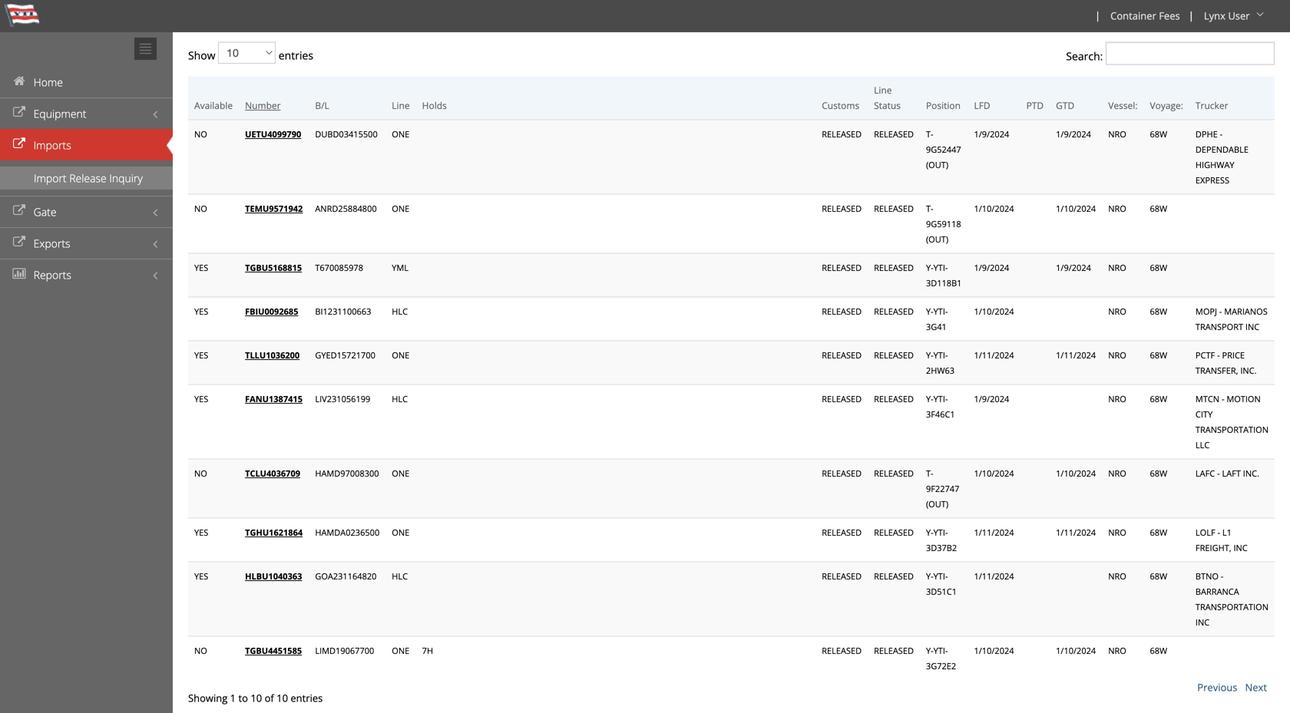 Task type: vqa. For each thing, say whether or not it's contained in the screenshot.


Task type: locate. For each thing, give the bounding box(es) containing it.
0 vertical spatial (out)
[[926, 159, 949, 171]]

1/9/2024
[[974, 128, 1010, 140], [1056, 128, 1091, 140], [974, 262, 1010, 273], [1056, 262, 1091, 273], [974, 393, 1010, 405]]

3 (out) from the top
[[926, 499, 949, 510]]

inc down the marianos
[[1246, 321, 1260, 333]]

(out) inside t- 9g59118 (out)
[[926, 234, 949, 245]]

no down available
[[194, 128, 207, 140]]

6 one from the top
[[392, 645, 410, 657]]

entries up number: activate to sort column ascending column header
[[276, 48, 313, 63]]

7 yti- from the top
[[934, 645, 948, 657]]

yti- inside y-yti- 2hw63
[[934, 350, 948, 361]]

y- up 3g72e2
[[926, 645, 934, 657]]

- right pctf
[[1218, 350, 1220, 361]]

goa231164820
[[315, 571, 377, 582]]

(out) for t- 9g59118 (out)
[[926, 234, 949, 245]]

yti- up '3d118b1'
[[934, 262, 948, 273]]

1 nro from the top
[[1109, 128, 1127, 140]]

1 vertical spatial transportation
[[1196, 601, 1269, 613]]

one left '7h'
[[392, 645, 410, 657]]

10 nro from the top
[[1109, 645, 1127, 657]]

transportation
[[1196, 424, 1269, 436], [1196, 601, 1269, 613]]

external link image
[[12, 139, 27, 149], [12, 205, 27, 216]]

y-yti- 3f46c1
[[926, 393, 955, 420]]

import release inquiry
[[34, 171, 143, 186]]

transport
[[1196, 321, 1244, 333]]

t- inside t- 9g52447 (out)
[[926, 128, 934, 140]]

2 vertical spatial hlc
[[392, 571, 408, 582]]

row
[[188, 76, 1275, 120]]

line up status
[[874, 84, 892, 96]]

- left the "l1"
[[1218, 527, 1221, 538]]

yes left tghu1621864
[[194, 527, 208, 538]]

yti- inside y-yti- 3f46c1
[[934, 393, 948, 405]]

2 yti- from the top
[[934, 306, 948, 317]]

-
[[1220, 128, 1223, 140], [1220, 306, 1222, 317], [1218, 350, 1220, 361], [1222, 393, 1225, 405], [1218, 468, 1220, 479], [1218, 527, 1221, 538], [1221, 571, 1224, 582]]

no left temu9571942
[[194, 203, 207, 214]]

inc.
[[1241, 365, 1257, 376], [1243, 468, 1260, 479]]

4 68w from the top
[[1150, 306, 1168, 317]]

yti- for y-yti- 3d51c1
[[934, 571, 948, 582]]

external link image up bar chart icon
[[12, 237, 27, 248]]

4 yes from the top
[[194, 393, 208, 405]]

0 vertical spatial line
[[874, 84, 892, 96]]

one for dubd03415500
[[392, 128, 410, 140]]

hlc right goa231164820 at the left bottom of the page
[[392, 571, 408, 582]]

10 right of
[[277, 692, 288, 706]]

1 (out) from the top
[[926, 159, 949, 171]]

- for mtcn
[[1222, 393, 1225, 405]]

- inside lolf - l1 freight, inc
[[1218, 527, 1221, 538]]

import release inquiry link
[[0, 167, 173, 190]]

fbiu0092685
[[245, 306, 298, 317]]

0 vertical spatial hlc
[[392, 306, 408, 317]]

(out) down "9g59118"
[[926, 234, 949, 245]]

yti- inside y-yti- 3g72e2
[[934, 645, 948, 657]]

t- inside t- 9g59118 (out)
[[926, 203, 934, 214]]

3d118b1
[[926, 277, 962, 289]]

voyage:: activate to sort column ascending column header
[[1144, 76, 1190, 120]]

5 68w from the top
[[1150, 350, 1168, 361]]

| right the fees
[[1189, 8, 1194, 22]]

nro for lolf - l1 freight, inc
[[1109, 527, 1127, 538]]

inquiry
[[109, 171, 143, 186]]

yti- for y-yti- 3g72e2
[[934, 645, 948, 657]]

68w
[[1150, 128, 1168, 140], [1150, 203, 1168, 214], [1150, 262, 1168, 273], [1150, 306, 1168, 317], [1150, 350, 1168, 361], [1150, 393, 1168, 405], [1150, 468, 1168, 479], [1150, 527, 1168, 538], [1150, 571, 1168, 582], [1150, 645, 1168, 657]]

showing
[[188, 692, 228, 706]]

68w for pctf - price transfer, inc.
[[1150, 350, 1168, 361]]

2 no from the top
[[194, 203, 207, 214]]

- right btno
[[1221, 571, 1224, 582]]

external link image down home image
[[12, 107, 27, 118]]

2 y- from the top
[[926, 306, 934, 317]]

gate link
[[0, 196, 173, 227]]

yes left the fanu1387415
[[194, 393, 208, 405]]

t670085978
[[315, 262, 363, 273]]

2 yes from the top
[[194, 306, 208, 317]]

y- up 3d37b2
[[926, 527, 934, 538]]

yti-
[[934, 262, 948, 273], [934, 306, 948, 317], [934, 350, 948, 361], [934, 393, 948, 405], [934, 527, 948, 538], [934, 571, 948, 582], [934, 645, 948, 657]]

yti- for y-yti- 3d37b2
[[934, 527, 948, 538]]

holds
[[422, 99, 447, 112]]

line for line status
[[874, 84, 892, 96]]

external link image
[[12, 107, 27, 118], [12, 237, 27, 248]]

yti- inside y-yti- 3d37b2
[[934, 527, 948, 538]]

0 vertical spatial external link image
[[12, 107, 27, 118]]

1 hlc from the top
[[392, 306, 408, 317]]

external link image inside equipment link
[[12, 107, 27, 118]]

1 vertical spatial hlc
[[392, 393, 408, 405]]

trucker
[[1196, 99, 1229, 112]]

reports
[[34, 268, 71, 282]]

next
[[1246, 681, 1267, 695]]

3 no from the top
[[194, 468, 207, 479]]

previous
[[1198, 681, 1238, 695]]

0 vertical spatial inc
[[1246, 321, 1260, 333]]

yti- up 3g72e2
[[934, 645, 948, 657]]

gtd: activate to sort column ascending column header
[[1050, 76, 1102, 120]]

0 vertical spatial transportation
[[1196, 424, 1269, 436]]

holds: activate to sort column ascending column header
[[416, 76, 816, 120]]

1 vertical spatial external link image
[[12, 237, 27, 248]]

no left tclu4036709
[[194, 468, 207, 479]]

line
[[874, 84, 892, 96], [392, 99, 410, 112]]

inc. down price at right
[[1241, 365, 1257, 376]]

0 horizontal spatial 10
[[251, 692, 262, 706]]

no up showing at left
[[194, 645, 207, 657]]

t- up "9g59118"
[[926, 203, 934, 214]]

lolf
[[1196, 527, 1216, 538]]

pctf - price transfer, inc.
[[1196, 350, 1257, 376]]

bi1231100663
[[315, 306, 371, 317]]

yti- inside y-yti- 3d118b1
[[934, 262, 948, 273]]

inc inside mopj - marianos transport inc
[[1246, 321, 1260, 333]]

t- up 9f22747
[[926, 468, 934, 479]]

y- inside y-yti- 3g41
[[926, 306, 934, 317]]

status
[[874, 99, 901, 112]]

hlc down yml
[[392, 306, 408, 317]]

1/11/2024 for y-yti- 3d37b2
[[974, 527, 1014, 538]]

- left laft at the right bottom
[[1218, 468, 1220, 479]]

1 horizontal spatial line
[[874, 84, 892, 96]]

- right dphe
[[1220, 128, 1223, 140]]

inc inside lolf - l1 freight, inc
[[1234, 542, 1248, 554]]

9 nro from the top
[[1109, 571, 1127, 582]]

1/9/2024 for y-yti- 3f46c1
[[974, 393, 1010, 405]]

- inside pctf - price transfer, inc.
[[1218, 350, 1220, 361]]

yti- up 2hw63
[[934, 350, 948, 361]]

released
[[822, 128, 862, 140], [874, 128, 914, 140], [822, 203, 862, 214], [874, 203, 914, 214], [822, 262, 862, 273], [874, 262, 914, 273], [822, 306, 862, 317], [874, 306, 914, 317], [822, 350, 862, 361], [874, 350, 914, 361], [822, 393, 862, 405], [874, 393, 914, 405], [822, 468, 862, 479], [874, 468, 914, 479], [822, 527, 862, 538], [874, 527, 914, 538], [822, 571, 862, 582], [874, 571, 914, 582], [822, 645, 862, 657], [874, 645, 914, 657]]

one right gyed15721700
[[392, 350, 410, 361]]

showing 1 to 10 of 10 entries
[[188, 692, 323, 706]]

None text field
[[1106, 42, 1275, 65]]

inc inside "btno - barranca transportation inc"
[[1196, 617, 1210, 628]]

entries right of
[[291, 692, 323, 706]]

lafc
[[1196, 468, 1215, 479]]

row containing line status
[[188, 76, 1275, 120]]

(out) inside t- 9f22747 (out)
[[926, 499, 949, 510]]

3 hlc from the top
[[392, 571, 408, 582]]

yti- for y-yti- 2hw63
[[934, 350, 948, 361]]

3 y- from the top
[[926, 350, 934, 361]]

y- up 3d51c1
[[926, 571, 934, 582]]

inc. right laft at the right bottom
[[1243, 468, 1260, 479]]

7 nro from the top
[[1109, 468, 1127, 479]]

4 one from the top
[[392, 468, 410, 479]]

yes for tghu1621864
[[194, 527, 208, 538]]

- inside "dphe - dependable highway express"
[[1220, 128, 1223, 140]]

3d51c1
[[926, 586, 957, 598]]

2 one from the top
[[392, 203, 410, 214]]

external link image for exports
[[12, 237, 27, 248]]

9g52447
[[926, 144, 961, 155]]

motion
[[1227, 393, 1261, 405]]

yti- up 3g41
[[934, 306, 948, 317]]

2hw63
[[926, 365, 955, 376]]

one right hamda0236500
[[392, 527, 410, 538]]

lolf - l1 freight, inc
[[1196, 527, 1248, 554]]

transportation down city
[[1196, 424, 1269, 436]]

- inside mopj - marianos transport inc
[[1220, 306, 1222, 317]]

9f22747
[[926, 483, 960, 495]]

6 68w from the top
[[1150, 393, 1168, 405]]

3 one from the top
[[392, 350, 410, 361]]

1 vertical spatial (out)
[[926, 234, 949, 245]]

alert
[[188, 120, 1275, 680]]

4 no from the top
[[194, 645, 207, 657]]

customs: activate to sort column ascending column header
[[816, 76, 868, 120]]

one for limd19067700
[[392, 645, 410, 657]]

y-yti- 2hw63
[[926, 350, 955, 376]]

btno - barranca transportation inc
[[1196, 571, 1269, 628]]

hlc for bi1231100663
[[392, 306, 408, 317]]

7 y- from the top
[[926, 645, 934, 657]]

1 vertical spatial external link image
[[12, 205, 27, 216]]

3 yti- from the top
[[934, 350, 948, 361]]

customs
[[822, 99, 860, 112]]

y- inside y-yti- 2hw63
[[926, 350, 934, 361]]

2 transportation from the top
[[1196, 601, 1269, 613]]

y-yti- 3d118b1
[[926, 262, 962, 289]]

5 yes from the top
[[194, 527, 208, 538]]

6 y- from the top
[[926, 571, 934, 582]]

yti- up 3f46c1
[[934, 393, 948, 405]]

6 yes from the top
[[194, 571, 208, 582]]

yti- up 3d37b2
[[934, 527, 948, 538]]

9 68w from the top
[[1150, 571, 1168, 582]]

5 y- from the top
[[926, 527, 934, 538]]

1 no from the top
[[194, 128, 207, 140]]

- right the mtcn
[[1222, 393, 1225, 405]]

1 vertical spatial line
[[392, 99, 410, 112]]

y- inside y-yti- 3f46c1
[[926, 393, 934, 405]]

trucker: activate to sort column ascending column header
[[1190, 76, 1275, 120]]

2 external link image from the top
[[12, 237, 27, 248]]

1 yti- from the top
[[934, 262, 948, 273]]

external link image inside "exports" link
[[12, 237, 27, 248]]

hlc right liv231056199
[[392, 393, 408, 405]]

no
[[194, 128, 207, 140], [194, 203, 207, 214], [194, 468, 207, 479], [194, 645, 207, 657]]

1/9/2024 for t- 9g52447 (out)
[[974, 128, 1010, 140]]

inc right freight,
[[1234, 542, 1248, 554]]

y- for y-yti- 2hw63
[[926, 350, 934, 361]]

transportation down barranca
[[1196, 601, 1269, 613]]

1 yes from the top
[[194, 262, 208, 273]]

8 nro from the top
[[1109, 527, 1127, 538]]

y- inside y-yti- 3d118b1
[[926, 262, 934, 273]]

inc down barranca
[[1196, 617, 1210, 628]]

yes
[[194, 262, 208, 273], [194, 306, 208, 317], [194, 350, 208, 361], [194, 393, 208, 405], [194, 527, 208, 538], [194, 571, 208, 582]]

- for mopj
[[1220, 306, 1222, 317]]

freight,
[[1196, 542, 1232, 554]]

1 vertical spatial inc.
[[1243, 468, 1260, 479]]

bar chart image
[[12, 268, 27, 279]]

release
[[69, 171, 107, 186]]

reports link
[[0, 259, 173, 290]]

one right hamd97008300
[[392, 468, 410, 479]]

3f46c1
[[926, 409, 955, 420]]

4 nro from the top
[[1109, 306, 1127, 317]]

one for anrd25884800
[[392, 203, 410, 214]]

t- for t- 9g59118 (out)
[[926, 203, 934, 214]]

line left holds
[[392, 99, 410, 112]]

1 horizontal spatial |
[[1189, 8, 1194, 22]]

one down line: activate to sort column ascending column header
[[392, 128, 410, 140]]

y- up '3d118b1'
[[926, 262, 934, 273]]

t- inside t- 9f22747 (out)
[[926, 468, 934, 479]]

dubd03415500
[[315, 128, 378, 140]]

3g41
[[926, 321, 947, 333]]

line status
[[874, 84, 901, 112]]

yti- up 3d51c1
[[934, 571, 948, 582]]

2 (out) from the top
[[926, 234, 949, 245]]

y- inside the y-yti- 3d51c1
[[926, 571, 934, 582]]

angle down image
[[1253, 9, 1268, 20]]

5 nro from the top
[[1109, 350, 1127, 361]]

0 vertical spatial t-
[[926, 128, 934, 140]]

yti- inside y-yti- 3g41
[[934, 306, 948, 317]]

1 external link image from the top
[[12, 107, 27, 118]]

1/11/2024
[[974, 350, 1014, 361], [1056, 350, 1096, 361], [974, 527, 1014, 538], [1056, 527, 1096, 538], [974, 571, 1014, 582]]

tgbu4451585
[[245, 645, 302, 657]]

1 vertical spatial inc
[[1234, 542, 1248, 554]]

y- inside y-yti- 3d37b2
[[926, 527, 934, 538]]

yes for hlbu1040363
[[194, 571, 208, 582]]

external link image left gate
[[12, 205, 27, 216]]

3 yes from the top
[[194, 350, 208, 361]]

1 vertical spatial t-
[[926, 203, 934, 214]]

y- for y-yti- 3g41
[[926, 306, 934, 317]]

1 one from the top
[[392, 128, 410, 140]]

2 vertical spatial inc
[[1196, 617, 1210, 628]]

b/l: activate to sort column ascending column header
[[309, 76, 386, 120]]

inc
[[1246, 321, 1260, 333], [1234, 542, 1248, 554], [1196, 617, 1210, 628]]

(out) for t- 9f22747 (out)
[[926, 499, 949, 510]]

1 horizontal spatial 10
[[277, 692, 288, 706]]

y- up 3g41
[[926, 306, 934, 317]]

yes left tllu1036200
[[194, 350, 208, 361]]

10
[[251, 692, 262, 706], [277, 692, 288, 706]]

container
[[1111, 9, 1157, 23]]

yes left 'tgbu5168815'
[[194, 262, 208, 273]]

t- for t- 9g52447 (out)
[[926, 128, 934, 140]]

0 vertical spatial inc.
[[1241, 365, 1257, 376]]

search:
[[1066, 49, 1106, 63]]

y- for y-yti- 3g72e2
[[926, 645, 934, 657]]

external link image left "imports"
[[12, 139, 27, 149]]

lynx user link
[[1197, 0, 1274, 32]]

(out) inside t- 9g52447 (out)
[[926, 159, 949, 171]]

yti- inside the y-yti- 3d51c1
[[934, 571, 948, 582]]

1 t- from the top
[[926, 128, 934, 140]]

yes for tgbu5168815
[[194, 262, 208, 273]]

(out)
[[926, 159, 949, 171], [926, 234, 949, 245], [926, 499, 949, 510]]

1 y- from the top
[[926, 262, 934, 273]]

one right anrd25884800 on the top left of the page
[[392, 203, 410, 214]]

2 t- from the top
[[926, 203, 934, 214]]

line inside line status
[[874, 84, 892, 96]]

3 t- from the top
[[926, 468, 934, 479]]

7 68w from the top
[[1150, 468, 1168, 479]]

0 horizontal spatial line
[[392, 99, 410, 112]]

8 68w from the top
[[1150, 527, 1168, 538]]

external link image inside gate link
[[12, 205, 27, 216]]

4 y- from the top
[[926, 393, 934, 405]]

external link image for imports
[[12, 139, 27, 149]]

2 nro from the top
[[1109, 203, 1127, 214]]

previous next
[[1198, 681, 1267, 695]]

| left container
[[1095, 8, 1101, 22]]

external link image inside imports link
[[12, 139, 27, 149]]

y- for y-yti- 3d51c1
[[926, 571, 934, 582]]

5 yti- from the top
[[934, 527, 948, 538]]

y- up 3f46c1
[[926, 393, 934, 405]]

home
[[34, 75, 63, 89]]

(out) down 9f22747
[[926, 499, 949, 510]]

0 horizontal spatial |
[[1095, 8, 1101, 22]]

yes for tllu1036200
[[194, 350, 208, 361]]

6 yti- from the top
[[934, 571, 948, 582]]

(out) down the 9g52447
[[926, 159, 949, 171]]

5 one from the top
[[392, 527, 410, 538]]

2 external link image from the top
[[12, 205, 27, 216]]

inc for transportation
[[1196, 617, 1210, 628]]

2 vertical spatial t-
[[926, 468, 934, 479]]

laft
[[1222, 468, 1241, 479]]

fees
[[1159, 9, 1180, 23]]

yes left fbiu0092685 on the left of the page
[[194, 306, 208, 317]]

0 vertical spatial external link image
[[12, 139, 27, 149]]

yti- for y-yti- 3g41
[[934, 306, 948, 317]]

grid
[[188, 0, 1275, 706]]

location: activate to sort column ascending column header
[[920, 76, 968, 120]]

highway
[[1196, 159, 1235, 171]]

6 nro from the top
[[1109, 393, 1127, 405]]

y- inside y-yti- 3g72e2
[[926, 645, 934, 657]]

4 yti- from the top
[[934, 393, 948, 405]]

line inside line: activate to sort column ascending column header
[[392, 99, 410, 112]]

no for tclu4036709
[[194, 468, 207, 479]]

- inside "btno - barranca transportation inc"
[[1221, 571, 1224, 582]]

2 hlc from the top
[[392, 393, 408, 405]]

- inside mtcn - motion city transportation llc
[[1222, 393, 1225, 405]]

- right mopj
[[1220, 306, 1222, 317]]

2 vertical spatial (out)
[[926, 499, 949, 510]]

10 left of
[[251, 692, 262, 706]]

1/11/2024 for y-yti- 3d51c1
[[974, 571, 1014, 582]]

68w for mopj - marianos transport inc
[[1150, 306, 1168, 317]]

1 external link image from the top
[[12, 139, 27, 149]]

t- up the 9g52447
[[926, 128, 934, 140]]

tgbu5168815
[[245, 262, 302, 273]]

home link
[[0, 66, 173, 98]]

y- up 2hw63
[[926, 350, 934, 361]]

tllu1036200
[[245, 350, 300, 361]]

1 68w from the top
[[1150, 128, 1168, 140]]

yes left hlbu1040363
[[194, 571, 208, 582]]



Task type: describe. For each thing, give the bounding box(es) containing it.
1 | from the left
[[1095, 8, 1101, 22]]

tclu4036709
[[245, 468, 300, 479]]

nro for mopj - marianos transport inc
[[1109, 306, 1127, 317]]

0 vertical spatial entries
[[276, 48, 313, 63]]

yes for fanu1387415
[[194, 393, 208, 405]]

68w for lolf - l1 freight, inc
[[1150, 527, 1168, 538]]

exports
[[34, 236, 70, 251]]

external link image for equipment
[[12, 107, 27, 118]]

hlbu1040363
[[245, 571, 302, 582]]

one for hamda0236500
[[392, 527, 410, 538]]

1
[[230, 692, 236, 706]]

1 vertical spatial entries
[[291, 692, 323, 706]]

to
[[239, 692, 248, 706]]

b/l
[[315, 99, 329, 112]]

1/11/2024 for y-yti- 2hw63
[[974, 350, 1014, 361]]

3g72e2
[[926, 661, 957, 672]]

lafc - laft inc.
[[1196, 468, 1260, 479]]

vessel:
[[1109, 99, 1138, 112]]

imports
[[34, 138, 71, 152]]

home image
[[12, 76, 27, 86]]

3d37b2
[[926, 542, 957, 554]]

hlc for goa231164820
[[392, 571, 408, 582]]

next button
[[1246, 681, 1267, 695]]

mtcn - motion city transportation llc
[[1196, 393, 1269, 451]]

hamd97008300
[[315, 468, 379, 479]]

inc. inside pctf - price transfer, inc.
[[1241, 365, 1257, 376]]

number: activate to sort column ascending column header
[[239, 76, 309, 120]]

3 nro from the top
[[1109, 262, 1127, 273]]

lfd
[[974, 99, 991, 112]]

line for line
[[392, 99, 410, 112]]

container fees link
[[1104, 0, 1186, 32]]

y-yti- 3d37b2
[[926, 527, 957, 554]]

2 68w from the top
[[1150, 203, 1168, 214]]

7h
[[422, 645, 433, 657]]

alert containing no
[[188, 120, 1275, 680]]

inc for freight,
[[1234, 542, 1248, 554]]

y-yti- 3g72e2
[[926, 645, 957, 672]]

y- for y-yti- 3d118b1
[[926, 262, 934, 273]]

liv231056199
[[315, 393, 370, 405]]

10 68w from the top
[[1150, 645, 1168, 657]]

express
[[1196, 174, 1230, 186]]

pctf
[[1196, 350, 1215, 361]]

t- 9g59118 (out)
[[926, 203, 961, 245]]

- for dphe
[[1220, 128, 1223, 140]]

hamda0236500
[[315, 527, 380, 538]]

lynx user
[[1204, 9, 1250, 23]]

available: activate to sort column ascending column header
[[188, 76, 239, 120]]

- for lafc
[[1218, 468, 1220, 479]]

grid containing show
[[188, 0, 1275, 706]]

ptd
[[1027, 99, 1044, 112]]

dependable
[[1196, 144, 1249, 155]]

exports link
[[0, 227, 173, 259]]

nro for dphe - dependable highway express
[[1109, 128, 1127, 140]]

container fees
[[1111, 9, 1180, 23]]

imports link
[[0, 129, 173, 161]]

one for gyed15721700
[[392, 350, 410, 361]]

yti- for y-yti- 3d118b1
[[934, 262, 948, 273]]

no for temu9571942
[[194, 203, 207, 214]]

nro for lafc - laft inc.
[[1109, 468, 1127, 479]]

line status: activate to sort column ascending column header
[[868, 76, 920, 120]]

nro for mtcn - motion city transportation llc
[[1109, 393, 1127, 405]]

one for hamd97008300
[[392, 468, 410, 479]]

vessel:: activate to sort column ascending column header
[[1102, 76, 1144, 120]]

yes for fbiu0092685
[[194, 306, 208, 317]]

equipment link
[[0, 98, 173, 129]]

gyed15721700
[[315, 350, 376, 361]]

- for pctf
[[1218, 350, 1220, 361]]

previous button
[[1198, 681, 1238, 695]]

no for tgbu4451585
[[194, 645, 207, 657]]

t- 9g52447 (out)
[[926, 128, 961, 171]]

external link image for gate
[[12, 205, 27, 216]]

tghu1621864
[[245, 527, 303, 538]]

ptd: activate to sort column ascending column header
[[1021, 76, 1050, 120]]

(out) for t- 9g52447 (out)
[[926, 159, 949, 171]]

hlc for liv231056199
[[392, 393, 408, 405]]

2 | from the left
[[1189, 8, 1194, 22]]

user
[[1229, 9, 1250, 23]]

yti- for y-yti- 3f46c1
[[934, 393, 948, 405]]

t- for t- 9f22747 (out)
[[926, 468, 934, 479]]

fanu1387415
[[245, 393, 303, 405]]

gtd
[[1056, 99, 1075, 112]]

- for btno
[[1221, 571, 1224, 582]]

temu9571942
[[245, 203, 303, 214]]

y-yti- 3d51c1
[[926, 571, 957, 598]]

mtcn
[[1196, 393, 1220, 405]]

68w for btno - barranca transportation inc
[[1150, 571, 1168, 582]]

llc
[[1196, 439, 1210, 451]]

of
[[265, 692, 274, 706]]

1/9/2024 for y-yti- 3d118b1
[[974, 262, 1010, 273]]

dphe - dependable highway express
[[1196, 128, 1249, 186]]

price
[[1222, 350, 1245, 361]]

dphe
[[1196, 128, 1218, 140]]

nro for btno - barranca transportation inc
[[1109, 571, 1127, 582]]

anrd25884800
[[315, 203, 377, 214]]

show
[[188, 48, 218, 63]]

mopj - marianos transport inc
[[1196, 306, 1268, 333]]

68w for dphe - dependable highway express
[[1150, 128, 1168, 140]]

marianos
[[1225, 306, 1268, 317]]

number
[[245, 99, 281, 112]]

position
[[926, 99, 961, 112]]

available
[[194, 99, 233, 112]]

- for lolf
[[1218, 527, 1221, 538]]

yml
[[392, 262, 409, 273]]

line: activate to sort column ascending column header
[[386, 76, 416, 120]]

68w for lafc - laft inc.
[[1150, 468, 1168, 479]]

limd19067700
[[315, 645, 374, 657]]

lynx
[[1204, 9, 1226, 23]]

inc for transport
[[1246, 321, 1260, 333]]

nro for pctf - price transfer, inc.
[[1109, 350, 1127, 361]]

68w for mtcn - motion city transportation llc
[[1150, 393, 1168, 405]]

l1
[[1223, 527, 1232, 538]]

9g59118
[[926, 218, 961, 230]]

no for uetu4099790
[[194, 128, 207, 140]]

gate
[[34, 205, 57, 219]]

uetu4099790
[[245, 128, 301, 140]]

city
[[1196, 409, 1213, 420]]

y-yti- 3g41
[[926, 306, 948, 333]]

lfd: activate to sort column ascending column header
[[968, 76, 1021, 120]]

y- for y-yti- 3f46c1
[[926, 393, 934, 405]]

3 68w from the top
[[1150, 262, 1168, 273]]

1 10 from the left
[[251, 692, 262, 706]]

y- for y-yti- 3d37b2
[[926, 527, 934, 538]]

voyage:
[[1150, 99, 1184, 112]]

1 transportation from the top
[[1196, 424, 1269, 436]]

2 10 from the left
[[277, 692, 288, 706]]



